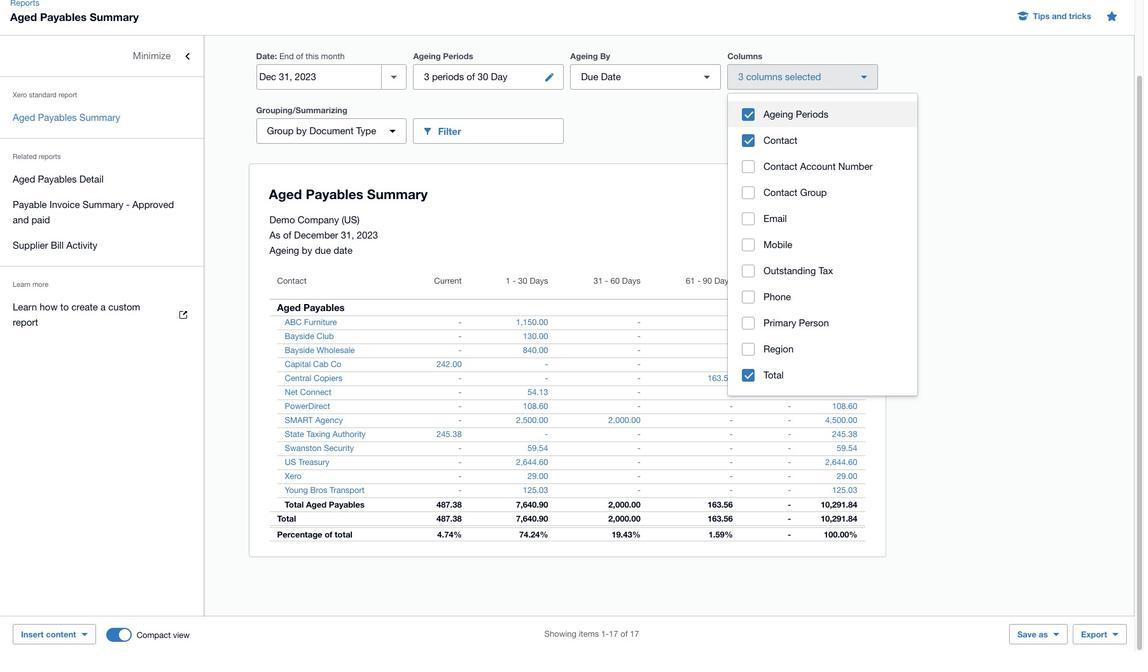 Task type: describe. For each thing, give the bounding box(es) containing it.
capital cab co
[[285, 360, 342, 369]]

document
[[310, 125, 354, 136]]

3 periods of 30 day
[[424, 71, 508, 82]]

report output element
[[270, 269, 866, 542]]

contact inside report output element
[[277, 276, 307, 286]]

mobile button
[[728, 232, 918, 258]]

by
[[601, 51, 611, 61]]

supplier bill activity
[[13, 240, 97, 251]]

1,150.00 for 1st 1,150.00 link from right
[[826, 318, 858, 327]]

xero for xero
[[285, 472, 302, 481]]

163.56 for total
[[708, 514, 733, 524]]

smart
[[285, 416, 313, 425]]

items
[[579, 630, 599, 639]]

current
[[434, 276, 462, 286]]

1 108.60 link from the left
[[516, 400, 556, 413]]

percentage of total
[[277, 530, 353, 540]]

number
[[839, 161, 873, 172]]

primary person
[[764, 318, 829, 329]]

remove from favorites image
[[1100, 3, 1125, 29]]

ageing up the periods
[[413, 51, 441, 61]]

61 - 90 days
[[686, 276, 733, 286]]

by inside demo company (us) as of december 31, 2023 ageing by due date
[[302, 245, 312, 256]]

account
[[801, 161, 836, 172]]

net connect link
[[270, 386, 339, 399]]

29.00 for 2nd "29.00" link from the left
[[837, 472, 858, 481]]

4,500.00 link
[[818, 414, 866, 427]]

1 54.13 from the left
[[528, 388, 549, 397]]

days for 31 - 60 days
[[622, 276, 641, 286]]

contact inside contact account number button
[[764, 161, 798, 172]]

bayside for bayside club
[[285, 332, 315, 341]]

aged payables summary link
[[0, 105, 204, 131]]

30 inside button
[[478, 71, 489, 82]]

bayside for bayside wholesale
[[285, 346, 315, 355]]

primary person button
[[728, 310, 918, 336]]

date
[[334, 245, 353, 256]]

how
[[40, 302, 58, 313]]

1 163.56 from the top
[[708, 374, 733, 383]]

days for 1 - 30 days
[[530, 276, 549, 286]]

1 125.03 from the left
[[523, 486, 549, 495]]

163.56 for total aged payables
[[708, 500, 733, 510]]

payable invoice summary - approved and paid
[[13, 199, 174, 225]]

0 vertical spatial aged payables summary
[[10, 10, 139, 24]]

activity
[[66, 240, 97, 251]]

payables up minimize button
[[40, 10, 87, 24]]

state taxing authority link
[[270, 428, 374, 441]]

tricks
[[1070, 11, 1092, 21]]

days for 61 - 90 days
[[715, 276, 733, 286]]

1 horizontal spatial report
[[59, 91, 77, 99]]

245.38 for second 245.38 link from the right
[[437, 430, 462, 439]]

date : end of this month
[[256, 51, 345, 61]]

163.56 link
[[700, 372, 741, 385]]

more
[[32, 281, 48, 288]]

reports
[[39, 153, 61, 160]]

1 2,000.00 from the top
[[609, 416, 641, 425]]

learn how to create a custom report
[[13, 302, 140, 328]]

young bros transport
[[285, 486, 365, 495]]

cab
[[313, 360, 329, 369]]

young
[[285, 486, 308, 495]]

state
[[285, 430, 304, 439]]

29.00 for second "29.00" link from the right
[[528, 472, 549, 481]]

as
[[270, 230, 281, 241]]

2 1,150.00 link from the left
[[818, 316, 866, 329]]

learn for learn more
[[13, 281, 31, 288]]

130.00 link
[[516, 330, 556, 343]]

mobile
[[764, 239, 793, 250]]

2 54.13 link from the left
[[830, 386, 866, 399]]

0 vertical spatial date
[[256, 51, 275, 61]]

2 54.13 from the left
[[837, 388, 858, 397]]

3 for 3 columns selected
[[739, 71, 744, 82]]

columns
[[728, 51, 763, 61]]

custom
[[108, 302, 140, 313]]

2,644.60 for second 2,644.60 link from the right
[[516, 458, 549, 467]]

0 vertical spatial periods
[[443, 51, 474, 61]]

december
[[294, 230, 338, 241]]

outstanding
[[764, 266, 816, 276]]

1 vertical spatial total
[[285, 500, 304, 510]]

:
[[275, 51, 277, 61]]

export
[[1082, 630, 1108, 640]]

1 horizontal spatial contact button
[[728, 127, 918, 153]]

2,644.60 for 1st 2,644.60 link from the right
[[826, 458, 858, 467]]

a
[[101, 302, 106, 313]]

aged payables
[[277, 302, 345, 313]]

month
[[321, 52, 345, 61]]

insert content
[[21, 630, 76, 640]]

central copiers link
[[270, 372, 350, 385]]

2 59.54 link from the left
[[830, 443, 866, 455]]

of inside demo company (us) as of december 31, 2023 ageing by due date
[[283, 230, 292, 241]]

periods inside button
[[796, 109, 829, 120]]

compact view
[[137, 631, 190, 640]]

1 54.13 link from the left
[[520, 386, 556, 399]]

1 - 30 days button
[[470, 269, 556, 299]]

demo company (us) as of december 31, 2023 ageing by due date
[[270, 215, 378, 256]]

242.00 link
[[429, 358, 470, 371]]

3 for 3 periods of 30 day
[[424, 71, 430, 82]]

swanston security
[[285, 444, 354, 453]]

31,
[[341, 230, 354, 241]]

summary for payable invoice summary - approved and paid link
[[83, 199, 123, 210]]

furniture
[[304, 318, 337, 327]]

export button
[[1074, 625, 1128, 645]]

1 vertical spatial aged payables summary
[[13, 112, 120, 123]]

4,500.00
[[826, 416, 858, 425]]

by inside popup button
[[296, 125, 307, 136]]

payables up furniture
[[304, 302, 345, 313]]

update
[[838, 125, 871, 137]]

columns for reorder
[[817, 187, 855, 198]]

more button
[[772, 118, 822, 144]]

bill
[[51, 240, 64, 251]]

1 245.38 link from the left
[[429, 428, 470, 441]]

and inside payable invoice summary - approved and paid
[[13, 215, 29, 225]]

1
[[506, 276, 511, 286]]

filter button
[[413, 118, 564, 144]]

840.00
[[523, 346, 549, 355]]

club
[[317, 332, 334, 341]]

reorder columns button
[[754, 180, 866, 205]]

state taxing authority
[[285, 430, 366, 439]]

1 - 30 days
[[506, 276, 549, 286]]

create
[[71, 302, 98, 313]]

2 vertical spatial total
[[277, 514, 296, 524]]

487.38 for total
[[437, 514, 462, 524]]

co
[[331, 360, 342, 369]]

1-
[[602, 630, 609, 639]]

61
[[686, 276, 695, 286]]

1 17 from the left
[[609, 630, 619, 639]]

powerdirect
[[285, 402, 330, 411]]

save as button
[[1010, 625, 1068, 645]]

1,150.00 for 1st 1,150.00 link from left
[[516, 318, 549, 327]]

columns for 3
[[747, 71, 783, 82]]

person
[[799, 318, 829, 329]]

ageing by
[[571, 51, 611, 61]]

tips and tricks button
[[1011, 6, 1100, 26]]

authority
[[333, 430, 366, 439]]

abc furniture
[[285, 318, 337, 327]]

total inside button
[[764, 370, 784, 381]]

outstanding tax button
[[728, 258, 918, 284]]

and inside button
[[1053, 11, 1067, 21]]

minimize
[[133, 50, 171, 61]]

- inside 'button'
[[513, 276, 516, 286]]

1 2,644.60 link from the left
[[509, 457, 556, 469]]

update button
[[829, 118, 879, 144]]

2 17 from the left
[[630, 630, 640, 639]]

130.00
[[523, 332, 549, 341]]

ageing left by
[[571, 51, 598, 61]]

payable
[[13, 199, 47, 210]]

payables inside 'link'
[[38, 174, 77, 185]]



Task type: locate. For each thing, give the bounding box(es) containing it.
capital
[[285, 360, 311, 369]]

0 horizontal spatial days
[[530, 276, 549, 286]]

list box containing ageing periods
[[728, 94, 918, 396]]

of left 'this'
[[296, 52, 304, 61]]

1 bayside from the top
[[285, 332, 315, 341]]

54.13 up 4,500.00
[[837, 388, 858, 397]]

as
[[1039, 630, 1049, 640]]

0 horizontal spatial xero
[[13, 91, 27, 99]]

summary down minimize button
[[79, 112, 120, 123]]

us
[[285, 458, 296, 467]]

1 487.38 from the top
[[437, 500, 462, 510]]

total down region
[[764, 370, 784, 381]]

tips and tricks
[[1034, 11, 1092, 21]]

columns down contact account number button
[[817, 187, 855, 198]]

payables down xero standard report
[[38, 112, 77, 123]]

108.60 for first 108.60 link from left
[[523, 402, 549, 411]]

of right 1-
[[621, 630, 628, 639]]

1 horizontal spatial xero
[[285, 472, 302, 481]]

payables down reports
[[38, 174, 77, 185]]

0 horizontal spatial 245.38 link
[[429, 428, 470, 441]]

0 horizontal spatial 1,150.00
[[516, 318, 549, 327]]

0 horizontal spatial 59.54 link
[[520, 443, 556, 455]]

1 vertical spatial group
[[801, 187, 827, 198]]

0 horizontal spatial 125.03
[[523, 486, 549, 495]]

contact
[[764, 135, 798, 146], [764, 161, 798, 172], [764, 187, 798, 198], [277, 276, 307, 286]]

of inside button
[[467, 71, 475, 82]]

type
[[356, 125, 376, 136]]

487.38 for total aged payables
[[437, 500, 462, 510]]

29.00 link down 2,500.00 link on the bottom left of page
[[520, 471, 556, 483]]

total
[[335, 530, 353, 540]]

treasury
[[299, 458, 330, 467]]

list of convenience dates image
[[382, 64, 407, 90]]

0 vertical spatial 2,000.00
[[609, 416, 641, 425]]

2 bayside from the top
[[285, 346, 315, 355]]

taxing
[[307, 430, 330, 439]]

2 10,291.84 from the top
[[821, 514, 858, 524]]

108.60 link up the 2,500.00
[[516, 400, 556, 413]]

days right 1
[[530, 276, 549, 286]]

older button
[[741, 269, 799, 299]]

1 vertical spatial and
[[13, 215, 29, 225]]

0 horizontal spatial 30
[[478, 71, 489, 82]]

1 vertical spatial 30
[[518, 276, 528, 286]]

0 horizontal spatial 59.54
[[528, 444, 549, 453]]

2,644.60
[[516, 458, 549, 467], [826, 458, 858, 467]]

summary for the aged payables summary link
[[79, 112, 120, 123]]

7,640.90 for total
[[516, 514, 549, 524]]

total down young
[[285, 500, 304, 510]]

2 horizontal spatial days
[[715, 276, 733, 286]]

1 108.60 from the left
[[523, 402, 549, 411]]

29.00 link
[[520, 471, 556, 483], [830, 471, 866, 483]]

1,150.00 link up 130.00
[[509, 316, 556, 329]]

2,644.60 link down 4,500.00 link
[[818, 457, 866, 469]]

total up percentage
[[277, 514, 296, 524]]

ageing inside demo company (us) as of december 31, 2023 ageing by due date
[[270, 245, 299, 256]]

group inside popup button
[[267, 125, 294, 136]]

108.60 up the 2,500.00
[[523, 402, 549, 411]]

smart agency
[[285, 416, 343, 425]]

0 vertical spatial 10,291.84
[[821, 500, 858, 510]]

17 right 'items'
[[609, 630, 619, 639]]

1 vertical spatial periods
[[796, 109, 829, 120]]

columns down columns
[[747, 71, 783, 82]]

aged payables detail link
[[0, 167, 204, 192]]

1 vertical spatial 2,000.00
[[609, 500, 641, 510]]

0 vertical spatial learn
[[13, 281, 31, 288]]

2,644.60 down 4,500.00 link
[[826, 458, 858, 467]]

group by document type button
[[256, 118, 407, 144]]

1 1,150.00 link from the left
[[509, 316, 556, 329]]

aged inside 'link'
[[13, 174, 35, 185]]

0 vertical spatial 487.38
[[437, 500, 462, 510]]

2 487.38 from the top
[[437, 514, 462, 524]]

standard
[[29, 91, 57, 99]]

xero left standard
[[13, 91, 27, 99]]

3 left the periods
[[424, 71, 430, 82]]

1 horizontal spatial 3
[[739, 71, 744, 82]]

1 horizontal spatial 108.60 link
[[825, 400, 866, 413]]

- inside payable invoice summary - approved and paid
[[126, 199, 130, 210]]

125.03 link up 74.24%
[[516, 485, 556, 497]]

1 horizontal spatial 54.13 link
[[830, 386, 866, 399]]

region
[[764, 344, 794, 355]]

30 left day
[[478, 71, 489, 82]]

contact account number button
[[728, 153, 918, 180]]

primary
[[764, 318, 797, 329]]

125.03 link up 100.00% at the bottom right of the page
[[825, 485, 866, 497]]

1 vertical spatial columns
[[817, 187, 855, 198]]

1 vertical spatial learn
[[13, 302, 37, 313]]

2,000.00 link
[[601, 414, 649, 427]]

group
[[728, 94, 918, 396]]

1 3 from the left
[[424, 71, 430, 82]]

1 vertical spatial report
[[13, 317, 38, 328]]

1 vertical spatial contact button
[[270, 269, 402, 299]]

2 vertical spatial 2,000.00
[[609, 514, 641, 524]]

1 10,291.84 from the top
[[821, 500, 858, 510]]

1 horizontal spatial 108.60
[[833, 402, 858, 411]]

group containing ageing periods
[[728, 94, 918, 396]]

0 horizontal spatial and
[[13, 215, 29, 225]]

1 vertical spatial xero
[[285, 472, 302, 481]]

1 horizontal spatial 1,150.00
[[826, 318, 858, 327]]

contact account number
[[764, 161, 873, 172]]

contact up email
[[764, 187, 798, 198]]

108.60 up 4,500.00
[[833, 402, 858, 411]]

invoice
[[50, 199, 80, 210]]

1 1,150.00 from the left
[[516, 318, 549, 327]]

periods
[[443, 51, 474, 61], [796, 109, 829, 120]]

60
[[611, 276, 620, 286]]

bayside club
[[285, 332, 334, 341]]

1 horizontal spatial 245.38 link
[[825, 428, 866, 441]]

2 2,000.00 from the top
[[609, 500, 641, 510]]

30 inside 'button'
[[518, 276, 528, 286]]

1 59.54 from the left
[[528, 444, 549, 453]]

0 horizontal spatial 125.03 link
[[516, 485, 556, 497]]

1 horizontal spatial periods
[[796, 109, 829, 120]]

1 learn from the top
[[13, 281, 31, 288]]

learn how to create a custom report link
[[0, 295, 204, 336]]

due date button
[[571, 64, 721, 90]]

bros
[[310, 486, 328, 495]]

0 horizontal spatial 1,150.00 link
[[509, 316, 556, 329]]

1,150.00 link down phone button
[[818, 316, 866, 329]]

ageing periods up more
[[764, 109, 829, 120]]

3 163.56 from the top
[[708, 514, 733, 524]]

periods up more
[[796, 109, 829, 120]]

minimize button
[[0, 43, 204, 69]]

1 vertical spatial summary
[[79, 112, 120, 123]]

total button
[[728, 362, 918, 388]]

ageing
[[413, 51, 441, 61], [571, 51, 598, 61], [764, 109, 794, 120], [270, 245, 299, 256]]

contact up aged payables
[[277, 276, 307, 286]]

and down payable
[[13, 215, 29, 225]]

90
[[703, 276, 712, 286]]

125.03 up 74.24%
[[523, 486, 549, 495]]

54.13 up the 2,500.00
[[528, 388, 549, 397]]

1 days from the left
[[530, 276, 549, 286]]

security
[[324, 444, 354, 453]]

bayside inside "bayside wholesale" link
[[285, 346, 315, 355]]

list box
[[728, 94, 918, 396]]

1 horizontal spatial 29.00 link
[[830, 471, 866, 483]]

0 horizontal spatial 2,644.60
[[516, 458, 549, 467]]

approved
[[132, 199, 174, 210]]

0 vertical spatial by
[[296, 125, 307, 136]]

1 29.00 link from the left
[[520, 471, 556, 483]]

1 horizontal spatial days
[[622, 276, 641, 286]]

connect
[[300, 388, 332, 397]]

group inside button
[[801, 187, 827, 198]]

1,150.00
[[516, 318, 549, 327], [826, 318, 858, 327]]

0 vertical spatial report
[[59, 91, 77, 99]]

1 horizontal spatial 2,644.60
[[826, 458, 858, 467]]

contact up reorder
[[764, 161, 798, 172]]

ageing up more
[[764, 109, 794, 120]]

date left end
[[256, 51, 275, 61]]

date inside popup button
[[601, 71, 621, 82]]

1,150.00 link
[[509, 316, 556, 329], [818, 316, 866, 329]]

2 245.38 link from the left
[[825, 428, 866, 441]]

2 125.03 from the left
[[833, 486, 858, 495]]

0 vertical spatial and
[[1053, 11, 1067, 21]]

date right due
[[601, 71, 621, 82]]

xero standard report
[[13, 91, 77, 99]]

17 right 1-
[[630, 630, 640, 639]]

learn inside learn how to create a custom report
[[13, 302, 37, 313]]

columns inside button
[[817, 187, 855, 198]]

xero for xero standard report
[[13, 91, 27, 99]]

aged payables detail
[[13, 174, 104, 185]]

summary inside the aged payables summary link
[[79, 112, 120, 123]]

108.60 for second 108.60 link from the left
[[833, 402, 858, 411]]

due
[[315, 245, 331, 256]]

of inside date : end of this month
[[296, 52, 304, 61]]

0 horizontal spatial 245.38
[[437, 430, 462, 439]]

0 vertical spatial 163.56
[[708, 374, 733, 383]]

1 horizontal spatial 2,644.60 link
[[818, 457, 866, 469]]

1 59.54 link from the left
[[520, 443, 556, 455]]

report inside learn how to create a custom report
[[13, 317, 38, 328]]

3 days from the left
[[715, 276, 733, 286]]

grouping/summarizing
[[256, 105, 348, 115]]

1 horizontal spatial and
[[1053, 11, 1067, 21]]

demo
[[270, 215, 295, 225]]

of right the periods
[[467, 71, 475, 82]]

2 2,644.60 link from the left
[[818, 457, 866, 469]]

report down the learn more
[[13, 317, 38, 328]]

1 horizontal spatial 245.38
[[833, 430, 858, 439]]

Report title field
[[266, 180, 733, 209]]

of left total
[[325, 530, 333, 540]]

days right 90
[[715, 276, 733, 286]]

3 periods of 30 day button
[[413, 64, 564, 90]]

125.03
[[523, 486, 549, 495], [833, 486, 858, 495]]

2 1,150.00 from the left
[[826, 318, 858, 327]]

total
[[764, 370, 784, 381], [285, 500, 304, 510], [277, 514, 296, 524]]

and right "tips"
[[1053, 11, 1067, 21]]

insert
[[21, 630, 44, 640]]

2,644.60 link down 2,500.00 link on the bottom left of page
[[509, 457, 556, 469]]

0 vertical spatial total
[[764, 370, 784, 381]]

reorder columns
[[777, 187, 855, 198]]

0 vertical spatial 7,640.90
[[516, 500, 549, 510]]

30 right 1
[[518, 276, 528, 286]]

group by document type
[[267, 125, 376, 136]]

contact up contact account number
[[764, 135, 798, 146]]

2,644.60 down 2,500.00 link on the bottom left of page
[[516, 458, 549, 467]]

1 horizontal spatial group
[[801, 187, 827, 198]]

1 horizontal spatial 17
[[630, 630, 640, 639]]

3 2,000.00 from the top
[[609, 514, 641, 524]]

contact group button
[[728, 180, 918, 206]]

59.54 down 4,500.00 link
[[837, 444, 858, 453]]

0 horizontal spatial ageing periods
[[413, 51, 474, 61]]

108.60 link up 4,500.00
[[825, 400, 866, 413]]

29.00 down 4,500.00 link
[[837, 472, 858, 481]]

xero link
[[270, 471, 309, 483]]

2 59.54 from the left
[[837, 444, 858, 453]]

of inside report output element
[[325, 530, 333, 540]]

31 - 60 days button
[[556, 269, 649, 299]]

1 horizontal spatial 59.54 link
[[830, 443, 866, 455]]

columns
[[747, 71, 783, 82], [817, 187, 855, 198]]

payables down transport
[[329, 500, 365, 510]]

1 vertical spatial date
[[601, 71, 621, 82]]

0 horizontal spatial 108.60 link
[[516, 400, 556, 413]]

2 vertical spatial summary
[[83, 199, 123, 210]]

to
[[60, 302, 69, 313]]

2023
[[357, 230, 378, 241]]

due
[[581, 71, 599, 82]]

2 125.03 link from the left
[[825, 485, 866, 497]]

2 108.60 link from the left
[[825, 400, 866, 413]]

1 horizontal spatial 1,150.00 link
[[818, 316, 866, 329]]

2 7,640.90 from the top
[[516, 514, 549, 524]]

view
[[173, 631, 190, 640]]

1.59%
[[709, 530, 733, 540]]

1 vertical spatial 7,640.90
[[516, 514, 549, 524]]

content
[[46, 630, 76, 640]]

1 horizontal spatial columns
[[817, 187, 855, 198]]

ageing down as
[[270, 245, 299, 256]]

aged payables summary down xero standard report
[[13, 112, 120, 123]]

total aged payables
[[285, 500, 365, 510]]

this
[[306, 52, 319, 61]]

2,000.00 for total aged payables
[[609, 500, 641, 510]]

bayside inside the bayside club link
[[285, 332, 315, 341]]

3 down columns
[[739, 71, 744, 82]]

1 horizontal spatial 59.54
[[837, 444, 858, 453]]

0 vertical spatial summary
[[90, 10, 139, 24]]

0 vertical spatial contact button
[[728, 127, 918, 153]]

bayside down abc
[[285, 332, 315, 341]]

29.00
[[528, 472, 549, 481], [837, 472, 858, 481]]

1 horizontal spatial ageing periods
[[764, 109, 829, 120]]

xero inside report output element
[[285, 472, 302, 481]]

2 163.56 from the top
[[708, 500, 733, 510]]

59.54 down 2,500.00 link on the bottom left of page
[[528, 444, 549, 453]]

1 horizontal spatial 29.00
[[837, 472, 858, 481]]

summary down aged payables detail 'link'
[[83, 199, 123, 210]]

0 horizontal spatial date
[[256, 51, 275, 61]]

1,150.00 down phone button
[[826, 318, 858, 327]]

2 29.00 from the left
[[837, 472, 858, 481]]

ageing inside button
[[764, 109, 794, 120]]

7,640.90
[[516, 500, 549, 510], [516, 514, 549, 524]]

1 2,644.60 from the left
[[516, 458, 549, 467]]

0 vertical spatial group
[[267, 125, 294, 136]]

days inside 'button'
[[530, 276, 549, 286]]

1 horizontal spatial 54.13
[[837, 388, 858, 397]]

0 horizontal spatial contact button
[[270, 269, 402, 299]]

0 horizontal spatial 54.13
[[528, 388, 549, 397]]

contact inside contact group button
[[764, 187, 798, 198]]

2,000.00 for total
[[609, 514, 641, 524]]

learn left more
[[13, 281, 31, 288]]

payables
[[40, 10, 87, 24], [38, 112, 77, 123], [38, 174, 77, 185], [304, 302, 345, 313], [329, 500, 365, 510]]

of
[[296, 52, 304, 61], [467, 71, 475, 82], [283, 230, 292, 241], [325, 530, 333, 540], [621, 630, 628, 639]]

days right 60
[[622, 276, 641, 286]]

ageing periods inside button
[[764, 109, 829, 120]]

7,640.90 for total aged payables
[[516, 500, 549, 510]]

0 horizontal spatial 54.13 link
[[520, 386, 556, 399]]

periods up 3 periods of 30 day
[[443, 51, 474, 61]]

1 horizontal spatial 30
[[518, 276, 528, 286]]

0 horizontal spatial group
[[267, 125, 294, 136]]

0 horizontal spatial 108.60
[[523, 402, 549, 411]]

of right as
[[283, 230, 292, 241]]

1 horizontal spatial 125.03 link
[[825, 485, 866, 497]]

1 vertical spatial bayside
[[285, 346, 315, 355]]

1 vertical spatial 487.38
[[437, 514, 462, 524]]

2 245.38 from the left
[[833, 430, 858, 439]]

125.03 up 100.00% at the bottom right of the page
[[833, 486, 858, 495]]

0 vertical spatial ageing periods
[[413, 51, 474, 61]]

1 245.38 from the left
[[437, 430, 462, 439]]

summary inside payable invoice summary - approved and paid
[[83, 199, 123, 210]]

phone
[[764, 292, 791, 302]]

30
[[478, 71, 489, 82], [518, 276, 528, 286]]

1 vertical spatial 163.56
[[708, 500, 733, 510]]

1 125.03 link from the left
[[516, 485, 556, 497]]

0 horizontal spatial periods
[[443, 51, 474, 61]]

by left due
[[302, 245, 312, 256]]

selected
[[786, 71, 822, 82]]

Select end date field
[[257, 65, 382, 89]]

email
[[764, 213, 787, 224]]

54.13 link
[[520, 386, 556, 399], [830, 386, 866, 399]]

2 29.00 link from the left
[[830, 471, 866, 483]]

2 vertical spatial 163.56
[[708, 514, 733, 524]]

agency
[[315, 416, 343, 425]]

aged payables summary up minimize button
[[10, 10, 139, 24]]

contact button inside report output element
[[270, 269, 402, 299]]

us treasury
[[285, 458, 330, 467]]

1 horizontal spatial date
[[601, 71, 621, 82]]

0 horizontal spatial columns
[[747, 71, 783, 82]]

bayside up "capital"
[[285, 346, 315, 355]]

net
[[285, 388, 298, 397]]

1 vertical spatial 10,291.84
[[821, 514, 858, 524]]

3
[[424, 71, 430, 82], [739, 71, 744, 82]]

59.54 link down 4,500.00 link
[[830, 443, 866, 455]]

10,291.84 for total
[[821, 514, 858, 524]]

1 7,640.90 from the top
[[516, 500, 549, 510]]

2 days from the left
[[622, 276, 641, 286]]

0 horizontal spatial 2,644.60 link
[[509, 457, 556, 469]]

1 29.00 from the left
[[528, 472, 549, 481]]

smart agency link
[[270, 414, 351, 427]]

2 108.60 from the left
[[833, 402, 858, 411]]

1 horizontal spatial 125.03
[[833, 486, 858, 495]]

2 2,644.60 from the left
[[826, 458, 858, 467]]

xero down us
[[285, 472, 302, 481]]

phone button
[[728, 284, 918, 310]]

0 vertical spatial columns
[[747, 71, 783, 82]]

0 horizontal spatial 29.00
[[528, 472, 549, 481]]

54.13 link up 4,500.00
[[830, 386, 866, 399]]

54.13 link up the 2,500.00
[[520, 386, 556, 399]]

2 learn from the top
[[13, 302, 37, 313]]

2 3 from the left
[[739, 71, 744, 82]]

learn down the learn more
[[13, 302, 37, 313]]

29.00 down 2,500.00 link on the bottom left of page
[[528, 472, 549, 481]]

245.38 for second 245.38 link from left
[[833, 430, 858, 439]]

1,150.00 up 130.00
[[516, 318, 549, 327]]

0 horizontal spatial 29.00 link
[[520, 471, 556, 483]]

ageing periods up the periods
[[413, 51, 474, 61]]

learn for learn how to create a custom report
[[13, 302, 37, 313]]

contact button up aged payables
[[270, 269, 402, 299]]

3 inside button
[[424, 71, 430, 82]]

by down the grouping/summarizing
[[296, 125, 307, 136]]

0 horizontal spatial 3
[[424, 71, 430, 82]]

0 horizontal spatial 17
[[609, 630, 619, 639]]

1 vertical spatial by
[[302, 245, 312, 256]]

54.13
[[528, 388, 549, 397], [837, 388, 858, 397]]

contact button up contact account number
[[728, 127, 918, 153]]

10,291.84 for total aged payables
[[821, 500, 858, 510]]

report right standard
[[59, 91, 77, 99]]

29.00 link down 4,500.00 link
[[830, 471, 866, 483]]

59.54 link down 2,500.00 link on the bottom left of page
[[520, 443, 556, 455]]

0 horizontal spatial report
[[13, 317, 38, 328]]

region button
[[728, 336, 918, 362]]

abc
[[285, 318, 302, 327]]

summary up minimize button
[[90, 10, 139, 24]]

us treasury link
[[270, 457, 337, 469]]



Task type: vqa. For each thing, say whether or not it's contained in the screenshot.


